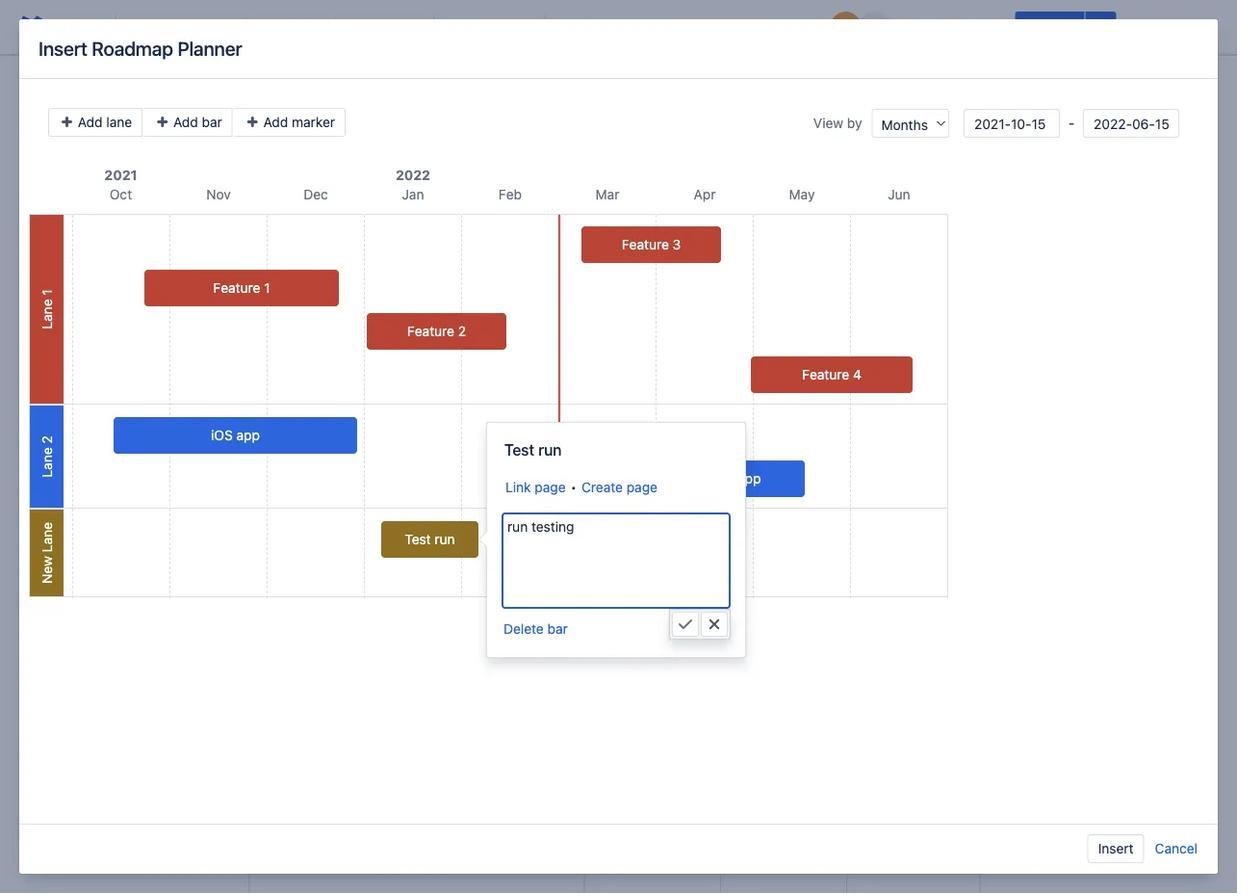 Task type: describe. For each thing, give the bounding box(es) containing it.
bar for delete bar
[[548, 621, 568, 637]]

copy image
[[644, 613, 668, 636]]

table image
[[669, 15, 692, 39]]

view
[[814, 115, 844, 131]]

add for bar
[[173, 114, 198, 130]]

view by
[[814, 115, 863, 131]]

link image
[[576, 15, 599, 39]]

0 vertical spatial run
[[539, 441, 562, 459]]

create page link
[[582, 479, 658, 495]]

1 yy-mm-dd text field from the left
[[964, 109, 1061, 138]]

apr
[[694, 186, 716, 202]]

add bar button
[[145, 108, 233, 137]]

edit image
[[524, 613, 547, 636]]

2 for feature 2
[[458, 323, 466, 339]]

by
[[848, 115, 863, 131]]

roadmap inside "insert roadmap planner" dialog
[[92, 37, 173, 60]]

1 horizontal spatial test
[[505, 441, 535, 459]]

insert button
[[1088, 834, 1145, 863]]

jun
[[888, 186, 911, 202]]

ios
[[211, 427, 233, 443]]

action item image
[[553, 15, 576, 39]]

close
[[1133, 19, 1169, 35]]

back to center image
[[551, 613, 574, 636]]

link page • create page
[[506, 479, 658, 495]]

feature for feature 1
[[213, 280, 261, 296]]

app for ios app
[[237, 427, 260, 443]]

insert for insert
[[1099, 841, 1134, 856]]

cancel button
[[1155, 834, 1199, 863]]

bold ⌘b image
[[256, 15, 280, 39]]

update
[[1027, 19, 1074, 35]]

indent tab image
[[514, 15, 537, 39]]

update button
[[1016, 12, 1085, 42]]

feature 4
[[803, 367, 862, 382]]

bar for add bar
[[202, 114, 222, 130]]

john smith image
[[831, 12, 862, 42]]

2021 oct
[[104, 167, 137, 202]]

2022 jan
[[396, 167, 431, 202]]

1 for feature 1
[[264, 280, 270, 296]]

bullet list ⌘⇧8 image
[[442, 15, 465, 39]]

1 page from the left
[[535, 479, 566, 495]]

lane
[[106, 114, 132, 130]]

feature 2
[[407, 323, 466, 339]]

1 vertical spatial planner
[[350, 127, 403, 145]]

ios app
[[211, 427, 260, 443]]

2022
[[396, 167, 431, 183]]

feature 3
[[622, 237, 681, 252]]

feature for feature 2
[[407, 323, 455, 339]]

lane 1
[[39, 289, 54, 329]]

cancel
[[1156, 841, 1198, 856]]

emoji image
[[646, 15, 669, 39]]

lane for ios
[[39, 447, 54, 477]]

saved
[[773, 19, 811, 35]]

roadmap planner
[[280, 127, 403, 145]]

delete bar
[[504, 621, 568, 637]]

add marker
[[260, 114, 335, 130]]

test inside "insert roadmap planner" dialog
[[405, 531, 431, 547]]

lane 2
[[39, 436, 54, 477]]

save image
[[678, 617, 694, 632]]

jan
[[402, 186, 424, 202]]

-
[[1065, 115, 1079, 131]]

insert roadmap planner
[[39, 37, 242, 60]]

close button
[[1121, 12, 1180, 42]]

lane for feature
[[39, 299, 54, 329]]

oct
[[110, 186, 132, 202]]

undo ⌘z image
[[62, 15, 85, 39]]

3
[[673, 237, 681, 252]]

link
[[506, 479, 531, 495]]

remove image
[[684, 613, 707, 636]]



Task type: locate. For each thing, give the bounding box(es) containing it.
page left •
[[535, 479, 566, 495]]

0 vertical spatial app
[[237, 427, 260, 443]]

roadmap
[[92, 37, 173, 60], [280, 127, 346, 145]]

1 horizontal spatial roadmap
[[280, 127, 346, 145]]

1 vertical spatial insert
[[1099, 841, 1134, 856]]

new
[[39, 556, 54, 584]]

confluence image
[[15, 12, 46, 42]]

2021
[[104, 167, 137, 183]]

add left lane
[[78, 114, 103, 130]]

2 page from the left
[[627, 479, 658, 495]]

3 lane from the top
[[39, 522, 54, 552]]

2 yy-mm-dd text field from the left
[[1084, 109, 1180, 138]]

roadmap planner image
[[257, 124, 280, 148]]

italic ⌘i image
[[281, 15, 304, 39]]

run
[[539, 441, 562, 459], [435, 531, 455, 547]]

1 vertical spatial test run
[[405, 531, 455, 547]]

create
[[582, 479, 623, 495]]

1 add from the left
[[78, 114, 103, 130]]

add lane
[[74, 114, 132, 130]]

1 horizontal spatial 1
[[264, 280, 270, 296]]

feb
[[499, 186, 522, 202]]

0 vertical spatial test run
[[505, 441, 562, 459]]

0 vertical spatial insert
[[39, 37, 87, 60]]

1 vertical spatial run
[[435, 531, 455, 547]]

redo ⌘⇧z image
[[85, 15, 108, 39]]

test
[[505, 441, 535, 459], [405, 531, 431, 547]]

1 horizontal spatial yy-mm-dd text field
[[1084, 109, 1180, 138]]

1 horizontal spatial 2
[[458, 323, 466, 339]]

2 for lane 2
[[39, 436, 54, 444]]

app right ios
[[237, 427, 260, 443]]

planner inside dialog
[[178, 37, 242, 60]]

None text field
[[502, 513, 731, 609]]

1 vertical spatial 2
[[39, 436, 54, 444]]

2 add from the left
[[173, 114, 198, 130]]

planner
[[178, 37, 242, 60], [350, 127, 403, 145]]

numbered list ⌘⇧7 image
[[466, 15, 489, 39]]

feature 1
[[213, 280, 270, 296]]

1
[[264, 280, 270, 296], [39, 289, 54, 295]]

add marker button
[[235, 108, 346, 137]]

adjust update settings image
[[1090, 15, 1113, 39]]

android app
[[686, 471, 761, 486]]

1 horizontal spatial page
[[627, 479, 658, 495]]

0 horizontal spatial yy-mm-dd text field
[[964, 109, 1061, 138]]

insert for insert roadmap planner
[[39, 37, 87, 60]]

test run inside "insert roadmap planner" dialog
[[405, 531, 455, 547]]

yy-mm-dd text field
[[964, 109, 1061, 138], [1084, 109, 1180, 138]]

test run
[[505, 441, 562, 459], [405, 531, 455, 547]]

0 horizontal spatial planner
[[178, 37, 242, 60]]

layouts image
[[692, 15, 715, 39]]

0 vertical spatial 2
[[458, 323, 466, 339]]

2 vertical spatial lane
[[39, 522, 54, 552]]

page right "create"
[[627, 479, 658, 495]]

link page link
[[506, 479, 566, 495]]

3 add from the left
[[263, 114, 288, 130]]

0 horizontal spatial bar
[[202, 114, 222, 130]]

0 horizontal spatial test
[[405, 531, 431, 547]]

app
[[237, 427, 260, 443], [738, 471, 761, 486]]

app right 'android'
[[738, 471, 761, 486]]

2
[[458, 323, 466, 339], [39, 436, 54, 444]]

1 vertical spatial app
[[738, 471, 761, 486]]

insert roadmap planner dialog
[[19, 19, 1219, 874]]

add bar
[[170, 114, 222, 130]]

marker
[[292, 114, 335, 130]]

add lane button
[[48, 108, 143, 137]]

planner left bold ⌘b image
[[178, 37, 242, 60]]

0 vertical spatial lane
[[39, 299, 54, 329]]

add right lane
[[173, 114, 198, 130]]

run inside "insert roadmap planner" dialog
[[435, 531, 455, 547]]

feature for feature 4
[[803, 367, 850, 382]]

feature for feature 3
[[622, 237, 669, 252]]

1 horizontal spatial planner
[[350, 127, 403, 145]]

delete
[[504, 621, 544, 637]]

outdent ⇧tab image
[[490, 15, 513, 39]]

bar
[[202, 114, 222, 130], [548, 621, 568, 637]]

add
[[78, 114, 103, 130], [173, 114, 198, 130], [263, 114, 288, 130]]

yy-mm-dd text field right -
[[1084, 109, 1180, 138]]

1 vertical spatial roadmap
[[280, 127, 346, 145]]

0 vertical spatial planner
[[178, 37, 242, 60]]

add for marker
[[263, 114, 288, 130]]

0 vertical spatial test
[[505, 441, 535, 459]]

1 for lane 1
[[39, 289, 54, 295]]

0 horizontal spatial 1
[[39, 289, 54, 295]]

1 horizontal spatial bar
[[548, 621, 568, 637]]

android
[[686, 471, 734, 486]]

2 lane from the top
[[39, 447, 54, 477]]

0 horizontal spatial app
[[237, 427, 260, 443]]

dec
[[304, 186, 328, 202]]

feature
[[622, 237, 669, 252], [213, 280, 261, 296], [407, 323, 455, 339], [803, 367, 850, 382]]

1 horizontal spatial test run
[[505, 441, 562, 459]]

cancel image
[[707, 617, 723, 632]]

0 horizontal spatial insert
[[39, 37, 87, 60]]

bar left roadmap planner icon
[[202, 114, 222, 130]]

bar inside "insert roadmap planner" dialog
[[202, 114, 222, 130]]

planner up the 2022
[[350, 127, 403, 145]]

0 horizontal spatial test run
[[405, 531, 455, 547]]

0 horizontal spatial run
[[435, 531, 455, 547]]

0 horizontal spatial page
[[535, 479, 566, 495]]

new lane
[[39, 522, 54, 584]]

app for android app
[[738, 471, 761, 486]]

0 vertical spatial roadmap
[[92, 37, 173, 60]]

delete bar button
[[503, 615, 569, 644]]

•
[[571, 479, 577, 495]]

mention image
[[623, 15, 646, 39]]

1 horizontal spatial add
[[173, 114, 198, 130]]

add image, video, or file image
[[599, 15, 623, 39]]

1 horizontal spatial run
[[539, 441, 562, 459]]

may
[[790, 186, 815, 202]]

1 horizontal spatial insert
[[1099, 841, 1134, 856]]

lane
[[39, 299, 54, 329], [39, 447, 54, 477], [39, 522, 54, 552]]

1 vertical spatial bar
[[548, 621, 568, 637]]

page
[[535, 479, 566, 495], [627, 479, 658, 495]]

0 horizontal spatial 2
[[39, 436, 54, 444]]

0 horizontal spatial roadmap
[[92, 37, 173, 60]]

1 vertical spatial lane
[[39, 447, 54, 477]]

0 vertical spatial bar
[[202, 114, 222, 130]]

0 horizontal spatial add
[[78, 114, 103, 130]]

1 lane from the top
[[39, 299, 54, 329]]

4
[[854, 367, 862, 382]]

1 vertical spatial test
[[405, 531, 431, 547]]

bar right edit image
[[548, 621, 568, 637]]

1 horizontal spatial app
[[738, 471, 761, 486]]

2 horizontal spatial add
[[263, 114, 288, 130]]

mar
[[596, 186, 620, 202]]

insert inside button
[[1099, 841, 1134, 856]]

confluence image
[[15, 12, 46, 42]]

yy-mm-dd text field left -
[[964, 109, 1061, 138]]

nov
[[206, 186, 231, 202]]

add left marker
[[263, 114, 288, 130]]

add for lane
[[78, 114, 103, 130]]

insert
[[39, 37, 87, 60], [1099, 841, 1134, 856]]



Task type: vqa. For each thing, say whether or not it's contained in the screenshot.
Feature 1
yes



